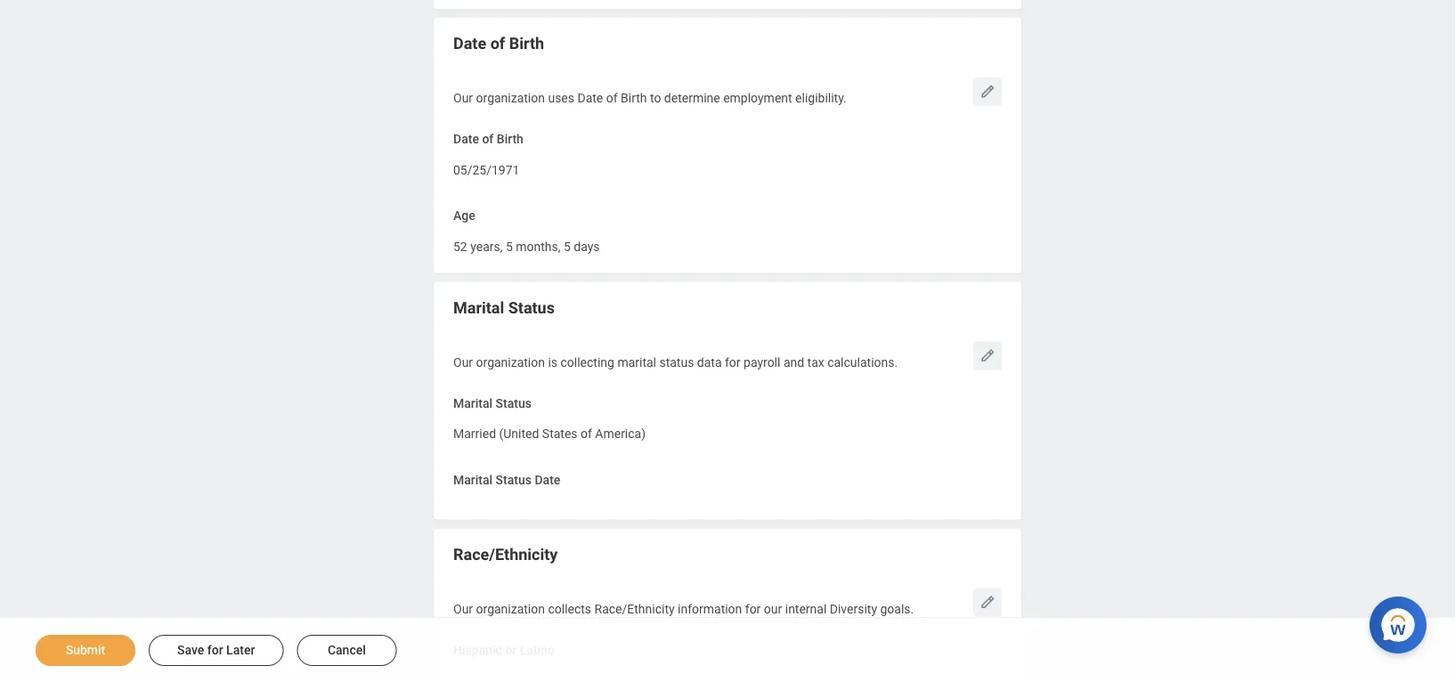 Task type: vqa. For each thing, say whether or not it's contained in the screenshot.
View for 343
no



Task type: locate. For each thing, give the bounding box(es) containing it.
for right "save"
[[207, 643, 223, 658]]

status
[[660, 355, 694, 370]]

2 vertical spatial organization
[[476, 602, 545, 617]]

date
[[454, 34, 487, 53], [578, 91, 603, 106], [454, 132, 479, 146], [535, 473, 561, 488]]

organization inside the date of birth element
[[476, 91, 545, 106]]

birth for marital status
[[509, 34, 545, 53]]

marital
[[618, 355, 657, 370]]

and
[[784, 355, 805, 370]]

for
[[725, 355, 741, 370], [746, 602, 761, 617], [207, 643, 223, 658]]

1 5 from the left
[[506, 240, 513, 254]]

2 organization from the top
[[476, 355, 545, 370]]

date of birth
[[454, 34, 545, 53], [454, 132, 524, 146]]

0 vertical spatial birth
[[509, 34, 545, 53]]

of
[[491, 34, 505, 53], [606, 91, 618, 106], [482, 132, 494, 146], [581, 427, 592, 442]]

2 marital from the top
[[454, 396, 493, 411]]

marital status element containing married (united states of america)
[[454, 415, 646, 448]]

organization left is
[[476, 355, 545, 370]]

marital down years,
[[454, 299, 505, 317]]

2 vertical spatial status
[[496, 473, 532, 488]]

status up is
[[509, 299, 555, 317]]

our for date
[[454, 91, 473, 106]]

information
[[678, 602, 742, 617]]

1 marital status from the top
[[454, 299, 555, 317]]

1 horizontal spatial 5
[[564, 240, 571, 254]]

1 vertical spatial date of birth
[[454, 132, 524, 146]]

save for later button
[[149, 635, 284, 666]]

1 vertical spatial our
[[454, 355, 473, 370]]

organization left uses
[[476, 91, 545, 106]]

married
[[454, 427, 496, 442]]

race/ethnicity
[[454, 545, 558, 564], [595, 602, 675, 617]]

1 edit image from the top
[[979, 83, 997, 101]]

3 marital from the top
[[454, 473, 493, 488]]

age
[[454, 209, 476, 223]]

is
[[548, 355, 558, 370]]

race/ethnicity element
[[434, 529, 1022, 682]]

2 5 from the left
[[564, 240, 571, 254]]

marital up married
[[454, 396, 493, 411]]

birth
[[509, 34, 545, 53], [621, 91, 647, 106], [497, 132, 524, 146]]

0 horizontal spatial 5
[[506, 240, 513, 254]]

organization up or
[[476, 602, 545, 617]]

marital status
[[454, 299, 555, 317], [454, 396, 532, 411]]

organization inside marital status element
[[476, 355, 545, 370]]

2 marital status from the top
[[454, 396, 532, 411]]

1 our from the top
[[454, 91, 473, 106]]

edit image inside the date of birth element
[[979, 83, 997, 101]]

1 vertical spatial marital status
[[454, 396, 532, 411]]

2 horizontal spatial for
[[746, 602, 761, 617]]

date of birth element
[[434, 18, 1022, 273], [454, 151, 520, 184]]

hispanic or latino
[[454, 643, 555, 657]]

race/ethnicity right collects
[[595, 602, 675, 617]]

0 vertical spatial marital status
[[454, 299, 555, 317]]

0 horizontal spatial race/ethnicity
[[454, 545, 558, 564]]

latino
[[520, 643, 555, 657]]

save
[[177, 643, 204, 658]]

2 our from the top
[[454, 355, 473, 370]]

marital status down years,
[[454, 299, 555, 317]]

3 our from the top
[[454, 602, 473, 617]]

marital status element
[[434, 282, 1022, 520], [454, 415, 646, 448]]

1 vertical spatial marital
[[454, 396, 493, 411]]

our up married
[[454, 355, 473, 370]]

age element
[[454, 228, 600, 261]]

organization
[[476, 91, 545, 106], [476, 355, 545, 370], [476, 602, 545, 617]]

(united
[[499, 427, 539, 442]]

1 horizontal spatial race/ethnicity
[[595, 602, 675, 617]]

marital status element containing marital status
[[434, 282, 1022, 520]]

for right data
[[725, 355, 741, 370]]

birth for age
[[497, 132, 524, 146]]

internal
[[786, 602, 827, 617]]

0 vertical spatial edit image
[[979, 83, 997, 101]]

0 horizontal spatial for
[[207, 643, 223, 658]]

for left our
[[746, 602, 761, 617]]

our up 05/25/1971 text box
[[454, 91, 473, 106]]

or
[[506, 643, 517, 657]]

organization for status
[[476, 355, 545, 370]]

2 vertical spatial for
[[207, 643, 223, 658]]

years,
[[471, 240, 503, 254]]

marital
[[454, 299, 505, 317], [454, 396, 493, 411], [454, 473, 493, 488]]

our up hispanic
[[454, 602, 473, 617]]

uses
[[548, 91, 575, 106]]

5
[[506, 240, 513, 254], [564, 240, 571, 254]]

months,
[[516, 240, 561, 254]]

edit image for date of birth
[[979, 83, 997, 101]]

marital status up married
[[454, 396, 532, 411]]

for inside button
[[207, 643, 223, 658]]

1 vertical spatial edit image
[[979, 347, 997, 365]]

0 vertical spatial organization
[[476, 91, 545, 106]]

status down (united
[[496, 473, 532, 488]]

status
[[509, 299, 555, 317], [496, 396, 532, 411], [496, 473, 532, 488]]

collects
[[548, 602, 592, 617]]

Married (United States of America) text field
[[454, 416, 646, 447]]

edit image inside marital status element
[[979, 347, 997, 365]]

2 date of birth from the top
[[454, 132, 524, 146]]

status up (united
[[496, 396, 532, 411]]

of inside text box
[[581, 427, 592, 442]]

our for marital
[[454, 355, 473, 370]]

0 vertical spatial status
[[509, 299, 555, 317]]

married (united states of america)
[[454, 427, 646, 442]]

1 vertical spatial for
[[746, 602, 761, 617]]

date of birth element containing date of birth
[[434, 18, 1022, 273]]

edit image
[[979, 594, 997, 612]]

5 left days
[[564, 240, 571, 254]]

0 vertical spatial for
[[725, 355, 741, 370]]

our organization is collecting marital status data for payroll and tax calculations.
[[454, 355, 898, 370]]

edit image
[[979, 83, 997, 101], [979, 347, 997, 365]]

edit image for marital status
[[979, 347, 997, 365]]

submit
[[66, 643, 105, 658]]

5 right years,
[[506, 240, 513, 254]]

0 vertical spatial marital
[[454, 299, 505, 317]]

1 vertical spatial birth
[[621, 91, 647, 106]]

0 vertical spatial race/ethnicity
[[454, 545, 558, 564]]

1 horizontal spatial for
[[725, 355, 741, 370]]

payroll
[[744, 355, 781, 370]]

2 vertical spatial birth
[[497, 132, 524, 146]]

determine
[[665, 91, 721, 106]]

marital down married
[[454, 473, 493, 488]]

america)
[[595, 427, 646, 442]]

collecting
[[561, 355, 615, 370]]

days
[[574, 240, 600, 254]]

hispanic
[[454, 643, 502, 657]]

3 organization from the top
[[476, 602, 545, 617]]

our
[[454, 91, 473, 106], [454, 355, 473, 370], [454, 602, 473, 617]]

for inside race/ethnicity element
[[746, 602, 761, 617]]

2 edit image from the top
[[979, 347, 997, 365]]

0 vertical spatial date of birth
[[454, 34, 545, 53]]

2 vertical spatial marital
[[454, 473, 493, 488]]

action bar region
[[0, 617, 1456, 682]]

0 vertical spatial our
[[454, 91, 473, 106]]

1 vertical spatial organization
[[476, 355, 545, 370]]

race/ethnicity down marital status date
[[454, 545, 558, 564]]

2 vertical spatial our
[[454, 602, 473, 617]]

1 organization from the top
[[476, 91, 545, 106]]

1 date of birth from the top
[[454, 34, 545, 53]]



Task type: describe. For each thing, give the bounding box(es) containing it.
our organization collects race/ethnicity information for our internal diversity goals.
[[454, 602, 914, 617]]

organization inside race/ethnicity element
[[476, 602, 545, 617]]

marital status date
[[454, 473, 561, 488]]

52 years, 5 months, 5 days text field
[[454, 229, 600, 260]]

our inside race/ethnicity element
[[454, 602, 473, 617]]

date of birth element containing 05/25/1971
[[454, 151, 520, 184]]

1 marital from the top
[[454, 299, 505, 317]]

data
[[697, 355, 722, 370]]

52 years, 5 months, 5 days
[[454, 240, 600, 254]]

later
[[226, 643, 255, 658]]

our
[[764, 602, 783, 617]]

cancel
[[328, 643, 366, 658]]

1 vertical spatial race/ethnicity
[[595, 602, 675, 617]]

eligibility.
[[796, 91, 847, 106]]

organization for of
[[476, 91, 545, 106]]

52
[[454, 240, 468, 254]]

05/25/1971
[[454, 163, 520, 177]]

date of birth for marital status
[[454, 34, 545, 53]]

05/25/1971 text field
[[454, 152, 520, 183]]

our organization uses date of birth to determine employment eligibility.
[[454, 91, 847, 106]]

employment
[[724, 91, 793, 106]]

to
[[650, 91, 661, 106]]

date inside marital status element
[[535, 473, 561, 488]]

diversity
[[830, 602, 878, 617]]

goals.
[[881, 602, 914, 617]]

submit button
[[36, 635, 135, 666]]

cancel button
[[297, 635, 397, 666]]

date of birth for age
[[454, 132, 524, 146]]

save for later
[[177, 643, 255, 658]]

calculations.
[[828, 355, 898, 370]]

states
[[542, 427, 578, 442]]

tax
[[808, 355, 825, 370]]

1 vertical spatial status
[[496, 396, 532, 411]]



